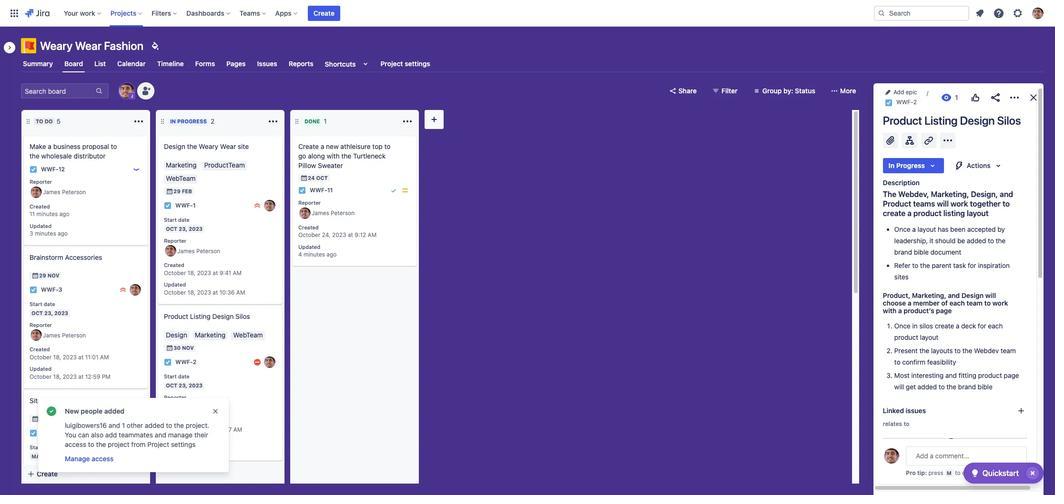 Task type: locate. For each thing, give the bounding box(es) containing it.
product down 'teams'
[[914, 209, 942, 218]]

minutes right the 4
[[304, 251, 325, 259]]

pm
[[102, 374, 111, 381]]

at left 11:01 at left
[[78, 354, 84, 362]]

james peterson
[[43, 189, 86, 196], [312, 210, 355, 217], [177, 248, 220, 255], [43, 332, 86, 339], [43, 476, 86, 483]]

1 horizontal spatial work
[[951, 200, 969, 208]]

it
[[930, 237, 934, 245]]

23, for design
[[179, 226, 187, 232]]

layout down 'together'
[[968, 209, 989, 218]]

1 horizontal spatial wear
[[220, 143, 236, 151]]

silos
[[998, 114, 1022, 127], [236, 313, 250, 321]]

create down the
[[884, 209, 906, 218]]

work right your
[[80, 9, 95, 17]]

added inside luigibowers16 and 1 other added to the project. you can also add teammates and manage their access to the project from project settings
[[145, 422, 164, 430]]

project
[[108, 441, 130, 449]]

task
[[954, 262, 967, 270]]

be
[[958, 237, 966, 245]]

wear
[[75, 39, 102, 52], [220, 143, 236, 151]]

18, for design the weary wear site
[[188, 270, 196, 277]]

at
[[348, 232, 353, 239], [213, 270, 218, 277], [213, 289, 218, 297], [78, 354, 84, 362], [78, 374, 84, 381], [213, 427, 218, 434]]

start date oct 23, 2023 for design
[[164, 217, 203, 232]]

0 vertical spatial 3
[[30, 230, 33, 238]]

highest image for wwf-1
[[254, 202, 261, 210]]

dismiss image
[[212, 408, 219, 416]]

0 vertical spatial once
[[895, 225, 911, 234]]

1 horizontal spatial bible
[[978, 383, 993, 391]]

teams button
[[237, 5, 270, 21]]

design the weary wear site
[[164, 143, 249, 151]]

success image
[[46, 406, 57, 418]]

with
[[327, 152, 340, 160], [884, 307, 897, 315]]

project right shortcuts popup button
[[381, 60, 403, 68]]

created
[[30, 203, 50, 210], [299, 224, 319, 231], [164, 262, 184, 269], [30, 347, 50, 353], [164, 419, 184, 426]]

to do 5
[[36, 117, 61, 125]]

18, up updated october 18, 2023 at 10:36 am
[[188, 270, 196, 277]]

project inside luigibowers16 and 1 other added to the project. you can also add teammates and manage their access to the project from project settings
[[147, 441, 169, 449]]

brand down fitting
[[959, 383, 977, 391]]

1 vertical spatial start date oct 23, 2023
[[30, 301, 68, 317]]

reporter inside reporter james peterson
[[164, 395, 187, 401]]

page inside most interesting and fitting product page will get added to the brand bible
[[1005, 372, 1020, 380]]

actions button
[[949, 158, 1010, 173]]

add people image
[[140, 85, 152, 97]]

2 down epic
[[914, 99, 917, 106]]

october inside the created october 18, 2023 at 9:57 am
[[164, 427, 186, 434]]

0 vertical spatial settings
[[405, 60, 431, 68]]

marketing, inside the webdev, marketing, design, and product teams will work together to create a product listing layout
[[932, 190, 970, 199]]

1 horizontal spatial with
[[884, 307, 897, 315]]

0 vertical spatial 2
[[914, 99, 917, 106]]

2 vertical spatial start date oct 23, 2023
[[164, 374, 203, 389]]

access down the project
[[92, 455, 114, 464]]

create right "silos"
[[936, 322, 955, 330]]

brand up refer
[[895, 248, 913, 256]]

created inside created october 24, 2023 at 9:12 am
[[299, 224, 319, 231]]

listing up the add app image
[[925, 114, 958, 127]]

0 vertical spatial mar
[[47, 416, 59, 423]]

0 horizontal spatial 3
[[30, 230, 33, 238]]

29 november 2023 image
[[31, 272, 39, 280], [31, 272, 39, 280]]

0 horizontal spatial nov
[[48, 273, 59, 279]]

0 horizontal spatial silos
[[236, 313, 250, 321]]

nov for 29 nov
[[48, 273, 59, 279]]

at inside the created october 18, 2023 at 9:57 am
[[213, 427, 218, 434]]

ago inside updated 3 minutes ago
[[58, 230, 68, 238]]

in inside dropdown button
[[889, 162, 895, 170]]

start date oct 23, 2023 up reporter james peterson
[[164, 374, 203, 389]]

each right of
[[950, 299, 966, 307]]

1
[[324, 117, 327, 125], [193, 202, 196, 210], [122, 422, 125, 430], [916, 441, 919, 449]]

1 vertical spatial highest image
[[119, 287, 127, 294]]

reporter
[[30, 179, 52, 185], [299, 200, 321, 206], [164, 238, 187, 244], [30, 322, 52, 328], [164, 395, 187, 401], [30, 466, 52, 472]]

1 vertical spatial progress
[[897, 162, 926, 170]]

updated inside updated october 18, 2023 at 12:59 pm
[[30, 366, 52, 373]]

choose
[[884, 299, 907, 307]]

task image
[[299, 187, 306, 195], [164, 202, 172, 210], [30, 287, 37, 294], [164, 359, 172, 367], [30, 430, 37, 438]]

product for details
[[884, 114, 923, 127]]

updated for october 18, 2023 at 10:36 am
[[164, 282, 186, 288]]

ago for 11 minutes ago
[[59, 211, 70, 218]]

3 down 29 nov
[[59, 287, 62, 294]]

0 vertical spatial 23,
[[179, 226, 187, 232]]

wwf-1 link up profile image of james peterson
[[899, 441, 919, 449]]

task image for wwf-11
[[299, 187, 306, 195]]

0 vertical spatial silos
[[998, 114, 1022, 127]]

fashion
[[104, 39, 144, 52]]

updated for october 18, 2023 at 12:59 pm
[[30, 366, 52, 373]]

2 vertical spatial product
[[164, 313, 188, 321]]

work inside popup button
[[80, 9, 95, 17]]

add epic
[[894, 89, 918, 96]]

0 vertical spatial access
[[65, 441, 86, 449]]

dashboards button
[[184, 5, 234, 21]]

1 vertical spatial listing
[[190, 313, 211, 321]]

11 inside created 11 minutes ago
[[30, 211, 35, 218]]

link issues, web pages, and more image
[[924, 135, 935, 146]]

updated up the 4
[[299, 244, 321, 250]]

1 vertical spatial page
[[1005, 372, 1020, 380]]

done image
[[390, 187, 398, 195], [390, 187, 398, 195]]

0 horizontal spatial 2
[[193, 359, 197, 366]]

a left "deck" on the bottom of the page
[[957, 322, 960, 330]]

1 vertical spatial product
[[884, 200, 912, 208]]

0 vertical spatial 11
[[327, 187, 333, 194]]

a
[[48, 143, 51, 151], [321, 143, 324, 151], [908, 209, 912, 218], [913, 225, 917, 234], [908, 299, 912, 307], [899, 307, 903, 315], [957, 322, 960, 330]]

october inside updated october 18, 2023 at 12:59 pm
[[30, 374, 52, 381]]

0 horizontal spatial create
[[884, 209, 906, 218]]

for
[[969, 262, 977, 270], [979, 322, 987, 330]]

18, inside the created october 18, 2023 at 9:57 am
[[188, 427, 196, 434]]

james up the created october 18, 2023 at 9:41 am
[[177, 248, 195, 255]]

1 once from the top
[[895, 225, 911, 234]]

from
[[131, 441, 146, 449]]

peterson inside reporter james peterson
[[197, 405, 220, 412]]

created up updated october 18, 2023 at 10:36 am
[[164, 262, 184, 269]]

2023 down feb
[[189, 226, 203, 232]]

to down accepted
[[989, 237, 995, 245]]

1 vertical spatial task image
[[30, 166, 37, 174]]

0 horizontal spatial settings
[[171, 441, 196, 449]]

layout inside once a layout has been accepted by leadership, it should be added to the brand bible document
[[918, 225, 937, 234]]

2023 inside the created october 18, 2023 at 9:57 am
[[197, 427, 211, 434]]

listing
[[925, 114, 958, 127], [190, 313, 211, 321]]

11 for created 11 minutes ago
[[30, 211, 35, 218]]

filters button
[[149, 5, 181, 21]]

your work
[[64, 9, 95, 17]]

am for october 18, 2023 at 9:57 am
[[234, 427, 242, 434]]

0 horizontal spatial product listing design silos
[[164, 313, 250, 321]]

2023 left 12:59
[[63, 374, 77, 381]]

created for october 24, 2023 at 9:12 am
[[299, 224, 319, 231]]

am for october 18, 2023 at 11:01 am
[[100, 354, 109, 362]]

0 horizontal spatial work
[[80, 9, 95, 17]]

1 horizontal spatial weary
[[199, 143, 218, 151]]

0 vertical spatial product
[[914, 209, 942, 218]]

mar right '01'
[[47, 416, 59, 423]]

to right top
[[385, 143, 391, 151]]

updated october 18, 2023 at 12:59 pm
[[30, 366, 111, 381]]

created inside created 11 minutes ago
[[30, 203, 50, 210]]

1 inside luigibowers16 and 1 other added to the project. you can also add teammates and manage their access to the project from project settings
[[122, 422, 125, 430]]

3 for wwf-3
[[59, 287, 62, 294]]

am inside the created october 18, 2023 at 11:01 am
[[100, 354, 109, 362]]

2023 inside the created october 18, 2023 at 11:01 am
[[63, 354, 77, 362]]

also
[[91, 432, 104, 440]]

1 horizontal spatial product listing design silos
[[884, 114, 1022, 127]]

0 horizontal spatial each
[[950, 299, 966, 307]]

the up manage at the bottom left
[[174, 422, 184, 430]]

0 vertical spatial create
[[314, 9, 335, 17]]

the left parent
[[921, 262, 931, 270]]

each up the webdev
[[989, 322, 1004, 330]]

issues link
[[255, 55, 279, 72]]

9:12
[[355, 232, 366, 239]]

medium high image
[[254, 359, 261, 367]]

0 vertical spatial each
[[950, 299, 966, 307]]

and inside most interesting and fitting product page will get added to the brand bible
[[946, 372, 958, 380]]

am inside the created october 18, 2023 at 9:57 am
[[234, 427, 242, 434]]

jira image
[[25, 7, 49, 19], [25, 7, 49, 19]]

1 horizontal spatial 29
[[174, 188, 181, 195]]

0 vertical spatial highest image
[[254, 202, 261, 210]]

in inside in progress 2
[[170, 118, 176, 124]]

product up the add a child issue image
[[884, 114, 923, 127]]

minutes inside updated 3 minutes ago
[[35, 230, 56, 238]]

am inside the created october 18, 2023 at 9:41 am
[[233, 270, 242, 277]]

at inside updated october 18, 2023 at 10:36 am
[[213, 289, 218, 297]]

0 vertical spatial page
[[937, 307, 953, 315]]

1 vertical spatial silos
[[236, 313, 250, 321]]

1 vertical spatial marketing,
[[913, 292, 947, 300]]

product right fitting
[[979, 372, 1003, 380]]

3 up brainstorm
[[30, 230, 33, 238]]

wwf- down wholesale
[[41, 166, 59, 173]]

1 horizontal spatial create button
[[308, 5, 341, 21]]

appswitcher icon image
[[9, 7, 20, 19]]

1 horizontal spatial access
[[92, 455, 114, 464]]

the inside once a layout has been accepted by leadership, it should be added to the brand bible document
[[997, 237, 1006, 245]]

banner containing your work
[[0, 0, 1056, 27]]

in for in progress 2
[[170, 118, 176, 124]]

1 column actions menu image from the left
[[133, 116, 145, 127]]

minutes inside created 11 minutes ago
[[36, 211, 58, 218]]

created for october 18, 2023 at 9:57 am
[[164, 419, 184, 426]]

ago inside updated 4 minutes ago
[[327, 251, 337, 259]]

10:36
[[220, 289, 235, 297]]

summary
[[23, 60, 53, 68]]

task image for wwf-3
[[30, 287, 37, 294]]

project settings link
[[379, 55, 432, 72]]

site launch
[[30, 397, 66, 405]]

0 vertical spatial wwf-2 link
[[897, 98, 917, 108]]

3 inside updated 3 minutes ago
[[30, 230, 33, 238]]

bible down the webdev
[[978, 383, 993, 391]]

proposal
[[82, 143, 109, 151]]

each
[[950, 299, 966, 307], [989, 322, 1004, 330]]

minutes down created 11 minutes ago
[[35, 230, 56, 238]]

2 vertical spatial layout
[[921, 334, 939, 342]]

1 horizontal spatial highest image
[[254, 202, 261, 210]]

at for 9:12
[[348, 232, 353, 239]]

2023
[[189, 226, 203, 232], [332, 232, 346, 239], [197, 270, 211, 277], [197, 289, 211, 297], [54, 310, 68, 317], [63, 354, 77, 362], [63, 374, 77, 381], [189, 383, 203, 389], [197, 427, 211, 434]]

to
[[111, 143, 117, 151], [385, 143, 391, 151], [1003, 200, 1011, 208], [989, 237, 995, 245], [913, 262, 919, 270], [985, 299, 992, 307], [955, 347, 961, 355], [895, 358, 901, 367], [939, 383, 945, 391], [904, 421, 910, 428], [166, 422, 172, 430], [88, 441, 94, 449], [956, 470, 961, 477]]

29 left feb
[[174, 188, 181, 195]]

access inside button
[[92, 455, 114, 464]]

copy link to issue image
[[916, 99, 923, 106]]

create inside the webdev, marketing, design, and product teams will work together to create a product listing layout
[[884, 209, 906, 218]]

created inside the created october 18, 2023 at 11:01 am
[[30, 347, 50, 353]]

1 horizontal spatial listing
[[925, 114, 958, 127]]

once inside once in silos create a deck for each product layout
[[895, 322, 911, 330]]

layouts
[[932, 347, 954, 355]]

page up once in silos create a deck for each product layout
[[937, 307, 953, 315]]

2023 inside updated october 18, 2023 at 10:36 am
[[197, 289, 211, 297]]

updated inside updated 7 minutes ago
[[164, 439, 186, 445]]

at inside updated october 18, 2023 at 12:59 pm
[[78, 374, 84, 381]]

column actions menu image
[[133, 116, 145, 127], [268, 116, 279, 127]]

progress up the design the weary wear site
[[177, 118, 207, 124]]

october inside the created october 18, 2023 at 11:01 am
[[30, 354, 52, 362]]

create button down manage access button
[[21, 466, 150, 484]]

silos for start date
[[236, 313, 250, 321]]

ago for 7 minutes ago
[[192, 446, 202, 454]]

at inside the created october 18, 2023 at 11:01 am
[[78, 354, 84, 362]]

the left the webdev
[[963, 347, 973, 355]]

0 horizontal spatial task image
[[30, 166, 37, 174]]

1 horizontal spatial 2
[[211, 117, 215, 125]]

am for october 18, 2023 at 9:41 am
[[233, 270, 242, 277]]

progress inside in progress 2
[[177, 118, 207, 124]]

progress up 'description'
[[897, 162, 926, 170]]

23, for product
[[179, 383, 187, 389]]

1 vertical spatial work
[[951, 200, 969, 208]]

the inside most interesting and fitting product page will get added to the brand bible
[[947, 383, 957, 391]]

18, for brainstorm accessories
[[53, 374, 61, 381]]

reporter james peterson
[[164, 395, 220, 412]]

task image
[[885, 99, 893, 107], [30, 166, 37, 174]]

created up manage at the bottom left
[[164, 419, 184, 426]]

once for once in silos create a deck for each product layout
[[895, 322, 911, 330]]

18, inside updated october 18, 2023 at 10:36 am
[[188, 289, 196, 297]]

james peterson up created october 24, 2023 at 9:12 am
[[312, 210, 355, 217]]

1 horizontal spatial create
[[936, 322, 955, 330]]

james up project.
[[177, 405, 195, 412]]

1 horizontal spatial brand
[[959, 383, 977, 391]]

column actions menu image
[[402, 116, 413, 127]]

2 vertical spatial product
[[979, 372, 1003, 380]]

for inside refer to the parent task for inspiration sites
[[969, 262, 977, 270]]

created up updated 3 minutes ago
[[30, 203, 50, 210]]

settings
[[405, 60, 431, 68], [171, 441, 196, 449]]

1 horizontal spatial in
[[889, 162, 895, 170]]

2 once from the top
[[895, 322, 911, 330]]

filter button
[[707, 83, 744, 99]]

1 vertical spatial create button
[[21, 466, 150, 484]]

link an issue image
[[1018, 408, 1026, 415]]

start inside start date mar 1, 2024
[[30, 445, 42, 451]]

help image
[[994, 7, 1005, 19]]

0 horizontal spatial wwf-2 link
[[176, 359, 197, 367]]

0 horizontal spatial team
[[967, 299, 983, 307]]

page up link an issue image
[[1005, 372, 1020, 380]]

tab list containing board
[[15, 55, 1050, 72]]

1 vertical spatial project
[[147, 441, 169, 449]]

0 horizontal spatial brand
[[895, 248, 913, 256]]

to down linked issues
[[904, 421, 910, 428]]

created october 18, 2023 at 9:57 am
[[164, 419, 242, 434]]

column actions menu image down add people image
[[133, 116, 145, 127]]

2 up the design the weary wear site
[[211, 117, 215, 125]]

1 vertical spatial 29
[[39, 273, 46, 279]]

30 november 2023 image
[[166, 345, 174, 352], [166, 345, 174, 352]]

updated inside updated october 18, 2023 at 10:36 am
[[164, 282, 186, 288]]

more button
[[825, 83, 863, 99]]

wwf-2 link down add epic
[[897, 98, 917, 108]]

in progress button
[[884, 158, 945, 173]]

layout down "silos"
[[921, 334, 939, 342]]

the
[[884, 190, 897, 199]]

wwf-2 down add epic
[[897, 99, 917, 106]]

0 vertical spatial marketing,
[[932, 190, 970, 199]]

1 vertical spatial product listing design silos
[[164, 313, 250, 321]]

0 vertical spatial bible
[[915, 248, 929, 256]]

silos down updated october 18, 2023 at 10:36 am
[[236, 313, 250, 321]]

start date mar 1, 2024
[[30, 445, 65, 460]]

create inside primary element
[[314, 9, 335, 17]]

1 horizontal spatial each
[[989, 322, 1004, 330]]

task image for wwf-1
[[164, 202, 172, 210]]

2023 inside created october 24, 2023 at 9:12 am
[[332, 232, 346, 239]]

ago inside created 11 minutes ago
[[59, 211, 70, 218]]

a inside make a business proposal to the wholesale distributor
[[48, 143, 51, 151]]

created 11 minutes ago
[[30, 203, 70, 218]]

distributor
[[74, 152, 106, 160]]

create button right "apps" dropdown button
[[308, 5, 341, 21]]

2023 left 10:36
[[197, 289, 211, 297]]

1 horizontal spatial project
[[381, 60, 403, 68]]

weary wear fashion
[[40, 39, 144, 52]]

weary
[[40, 39, 73, 52], [199, 143, 218, 151]]

29 nov
[[39, 273, 59, 279]]

october for october 18, 2023 at 9:57 am
[[164, 427, 186, 434]]

at left 10:36
[[213, 289, 218, 297]]

to inside most interesting and fitting product page will get added to the brand bible
[[939, 383, 945, 391]]

pages
[[227, 60, 246, 68]]

lowest image
[[119, 430, 127, 438]]

create right "apps" dropdown button
[[314, 9, 335, 17]]

wwf-1 down feb
[[176, 202, 196, 210]]

the
[[187, 143, 197, 151], [30, 152, 40, 160], [342, 152, 352, 160], [997, 237, 1006, 245], [921, 262, 931, 270], [920, 347, 930, 355], [963, 347, 973, 355], [947, 383, 957, 391], [174, 422, 184, 430], [96, 441, 106, 449]]

column actions menu image for 2
[[268, 116, 279, 127]]

0 horizontal spatial highest image
[[119, 287, 127, 294]]

1 vertical spatial team
[[1001, 347, 1017, 355]]

create button inside primary element
[[308, 5, 341, 21]]

tab list
[[15, 55, 1050, 72]]

2023 inside the created october 18, 2023 at 9:41 am
[[197, 270, 211, 277]]

1 horizontal spatial for
[[979, 322, 987, 330]]

0 vertical spatial product
[[884, 114, 923, 127]]

search image
[[878, 9, 886, 17]]

minutes for 3
[[35, 230, 56, 238]]

2023 for october 18, 2023 at 9:41 am
[[197, 270, 211, 277]]

james peterson image
[[119, 83, 134, 99], [299, 208, 311, 219], [130, 285, 141, 296], [264, 357, 276, 369], [130, 428, 141, 440], [946, 439, 958, 450], [31, 474, 42, 485]]

design,
[[972, 190, 999, 199]]

0 vertical spatial for
[[969, 262, 977, 270]]

october up updated 7 minutes ago
[[164, 427, 186, 434]]

the down feasibility at the right
[[947, 383, 957, 391]]

ago
[[59, 211, 70, 218], [58, 230, 68, 238], [327, 251, 337, 259], [192, 446, 202, 454]]

in progress
[[889, 162, 926, 170]]

actions image
[[1009, 92, 1021, 104]]

minutes
[[36, 211, 58, 218], [35, 230, 56, 238], [304, 251, 325, 259], [169, 446, 190, 454]]

0 vertical spatial product listing design silos
[[884, 114, 1022, 127]]

2023 down wwf-3 link
[[54, 310, 68, 317]]

reporter down wwf-12 link
[[30, 179, 52, 185]]

banner
[[0, 0, 1056, 27]]

wwf-3
[[41, 287, 62, 294]]

1 vertical spatial 11
[[30, 211, 35, 218]]

1 vertical spatial for
[[979, 322, 987, 330]]

once up leadership,
[[895, 225, 911, 234]]

updated down the created october 18, 2023 at 9:41 am
[[164, 282, 186, 288]]

1 vertical spatial in
[[889, 162, 895, 170]]

a down webdev,
[[908, 209, 912, 218]]

other
[[127, 422, 143, 430]]

0 vertical spatial create button
[[308, 5, 341, 21]]

will left get
[[895, 383, 905, 391]]

9:41
[[220, 270, 231, 277]]

created inside the created october 18, 2023 at 9:41 am
[[164, 262, 184, 269]]

layout up it
[[918, 225, 937, 234]]

29 for 29 feb
[[174, 188, 181, 195]]

set background color image
[[149, 40, 161, 52]]

at inside created october 24, 2023 at 9:12 am
[[348, 232, 353, 239]]

1 vertical spatial wwf-1
[[899, 441, 919, 449]]

nov for 30 nov
[[182, 345, 194, 351]]

weary down in progress 2
[[199, 143, 218, 151]]

group by: status
[[763, 87, 816, 95]]

relates to
[[884, 421, 910, 428]]

1 vertical spatial each
[[989, 322, 1004, 330]]

work inside product, marketing, and design will choose a member of each team to work with a product's page
[[993, 299, 1009, 307]]

18, up updated 7 minutes ago
[[188, 427, 196, 434]]

brand
[[895, 248, 913, 256], [959, 383, 977, 391]]

at left 12:59
[[78, 374, 84, 381]]

1 vertical spatial with
[[884, 307, 897, 315]]

1 horizontal spatial page
[[1005, 372, 1020, 380]]

0 horizontal spatial column actions menu image
[[133, 116, 145, 127]]

01 march 2024 image
[[31, 416, 39, 423]]

james peterson up the created october 18, 2023 at 11:01 am
[[43, 332, 86, 339]]

add
[[105, 432, 117, 440]]

once inside once a layout has been accepted by leadership, it should be added to the brand bible document
[[895, 225, 911, 234]]

updated inside updated 3 minutes ago
[[30, 223, 52, 229]]

reporter up the created october 18, 2023 at 9:41 am
[[164, 238, 187, 244]]

product listing design silos for start date
[[164, 313, 250, 321]]

0 vertical spatial will
[[938, 200, 949, 208]]

29 february 2024 image
[[166, 188, 174, 196], [166, 188, 174, 196]]

document
[[931, 248, 962, 256]]

0 horizontal spatial wwf-1
[[176, 202, 196, 210]]

24,
[[322, 232, 331, 239]]

am inside updated october 18, 2023 at 10:36 am
[[236, 289, 245, 297]]

once left the in on the bottom right
[[895, 322, 911, 330]]

projects button
[[108, 5, 146, 21]]

0 horizontal spatial project
[[147, 441, 169, 449]]

weary up board
[[40, 39, 73, 52]]

parent
[[932, 262, 952, 270]]

created up updated october 18, 2023 at 12:59 pm
[[30, 347, 50, 353]]

webdev,
[[899, 190, 930, 199]]

0 vertical spatial layout
[[968, 209, 989, 218]]

updated inside updated 4 minutes ago
[[299, 244, 321, 250]]

column actions menu image for 5
[[133, 116, 145, 127]]

listing for start date
[[190, 313, 211, 321]]

ago inside updated 7 minutes ago
[[192, 446, 202, 454]]

1 vertical spatial 2
[[211, 117, 215, 125]]

in
[[913, 322, 918, 330]]

team
[[967, 299, 983, 307], [1001, 347, 1017, 355]]

product up present
[[895, 334, 919, 342]]

1 vertical spatial access
[[92, 455, 114, 464]]

0 vertical spatial brand
[[895, 248, 913, 256]]

and down feasibility at the right
[[946, 372, 958, 380]]

forms link
[[193, 55, 217, 72]]

highest image
[[254, 202, 261, 210], [119, 287, 127, 294]]

most
[[895, 372, 910, 380]]

ago down 24,
[[327, 251, 337, 259]]

each inside product, marketing, and design will choose a member of each team to work with a product's page
[[950, 299, 966, 307]]

feb
[[182, 188, 192, 195]]

create
[[884, 209, 906, 218], [936, 322, 955, 330]]

the up confirm
[[920, 347, 930, 355]]

1 vertical spatial product
[[895, 334, 919, 342]]

at for 11:01
[[78, 354, 84, 362]]

0 vertical spatial start date oct 23, 2023
[[164, 217, 203, 232]]

am right 11:01 at left
[[100, 354, 109, 362]]

at for 10:36
[[213, 289, 218, 297]]

am right 10:36
[[236, 289, 245, 297]]

wwf-11 link
[[310, 187, 333, 195]]

task image for wwf-2
[[164, 359, 172, 367]]

product listing design silos for details
[[884, 114, 1022, 127]]

24 october 2023 image
[[300, 175, 308, 182]]

0 horizontal spatial access
[[65, 441, 86, 449]]

progress inside dropdown button
[[897, 162, 926, 170]]

18, for product listing design silos
[[188, 427, 196, 434]]

peterson up the created october 18, 2023 at 11:01 am
[[62, 332, 86, 339]]

wwf-
[[897, 99, 914, 106], [41, 166, 59, 173], [310, 187, 327, 194], [176, 202, 193, 210], [41, 287, 59, 294], [176, 359, 193, 366], [899, 441, 916, 449]]

notifications image
[[975, 7, 986, 19]]

12:59
[[85, 374, 100, 381]]

1 vertical spatial layout
[[918, 225, 937, 234]]

product up 30
[[164, 313, 188, 321]]

23, up reporter james peterson
[[179, 383, 187, 389]]

0 vertical spatial wear
[[75, 39, 102, 52]]

9:57
[[220, 427, 232, 434]]

primary element
[[6, 0, 875, 26]]

23,
[[179, 226, 187, 232], [44, 310, 53, 317], [179, 383, 187, 389]]

confirm
[[903, 358, 926, 367]]

pages link
[[225, 55, 248, 72]]

date inside start date mar 1, 2024
[[44, 445, 55, 451]]

ago down their
[[192, 446, 202, 454]]

october up updated october 18, 2023 at 10:36 am
[[164, 270, 186, 277]]

2 column actions menu image from the left
[[268, 116, 279, 127]]

minutes inside updated 7 minutes ago
[[169, 446, 190, 454]]

teammates
[[119, 432, 153, 440]]

0 horizontal spatial 29
[[39, 273, 46, 279]]

james peterson image
[[31, 187, 42, 198], [264, 200, 276, 212], [165, 246, 176, 257], [31, 330, 42, 342]]



Task type: vqa. For each thing, say whether or not it's contained in the screenshot.
the middle the 23,
yes



Task type: describe. For each thing, give the bounding box(es) containing it.
each inside once in silos create a deck for each product layout
[[989, 322, 1004, 330]]

at for 12:59
[[78, 374, 84, 381]]

to inside the webdev, marketing, design, and product teams will work together to create a product listing layout
[[1003, 200, 1011, 208]]

october for october 18, 2023 at 12:59 pm
[[30, 374, 52, 381]]

ago for 4 minutes ago
[[327, 251, 337, 259]]

0 horizontal spatial create button
[[21, 466, 150, 484]]

inspiration
[[979, 262, 1011, 270]]

the inside make a business proposal to the wholesale distributor
[[30, 152, 40, 160]]

wwf- up profile image of james peterson
[[899, 441, 916, 449]]

summary link
[[21, 55, 55, 72]]

progress for in progress
[[897, 162, 926, 170]]

the inside refer to the parent task for inspiration sites
[[921, 262, 931, 270]]

peterson up created october 24, 2023 at 9:12 am
[[331, 210, 355, 217]]

site
[[238, 143, 249, 151]]

1 vertical spatial wwf-2 link
[[176, 359, 197, 367]]

the down in progress 2
[[187, 143, 197, 151]]

01
[[39, 416, 45, 423]]

updated for 4 minutes ago
[[299, 244, 321, 250]]

brainstorm
[[30, 254, 63, 262]]

present the layouts to the webdev team to confirm feasibility
[[895, 347, 1018, 367]]

1 horizontal spatial wwf-1
[[899, 441, 919, 449]]

webdev
[[975, 347, 1000, 355]]

linked issues
[[884, 407, 927, 415]]

1 horizontal spatial mar
[[47, 416, 59, 423]]

design inside product, marketing, and design will choose a member of each team to work with a product's page
[[962, 292, 984, 300]]

calendar link
[[115, 55, 148, 72]]

your profile and settings image
[[1033, 7, 1044, 19]]

to inside refer to the parent task for inspiration sites
[[913, 262, 919, 270]]

oct down wwf-3 link
[[31, 310, 43, 317]]

forms
[[195, 60, 215, 68]]

product for start date
[[164, 313, 188, 321]]

0 horizontal spatial weary
[[40, 39, 73, 52]]

bible inside most interesting and fitting product page will get added to the brand bible
[[978, 383, 993, 391]]

wwf- down 24 oct
[[310, 187, 327, 194]]

the down also
[[96, 441, 106, 449]]

october for october 18, 2023 at 10:36 am
[[164, 289, 186, 297]]

bible inside once a layout has been accepted by leadership, it should be added to the brand bible document
[[915, 248, 929, 256]]

start down wwf-3 link
[[30, 301, 42, 308]]

pillow
[[299, 162, 316, 170]]

24 october 2023 image
[[300, 175, 308, 182]]

design down in progress 2
[[164, 143, 185, 151]]

create column image
[[429, 114, 440, 125]]

layout inside the webdev, marketing, design, and product teams will work together to create a product listing layout
[[968, 209, 989, 218]]

peterson down manage
[[62, 476, 86, 483]]

the inside create a new athleisure top to go along with the turtleneck pillow sweater
[[342, 152, 352, 160]]

brainstorm accessories
[[30, 254, 102, 262]]

member
[[914, 299, 940, 307]]

launch
[[43, 397, 66, 405]]

with inside create a new athleisure top to go along with the turtleneck pillow sweater
[[327, 152, 340, 160]]

james inside reporter james peterson
[[177, 405, 195, 412]]

your work button
[[61, 5, 105, 21]]

1 horizontal spatial wwf-1 link
[[899, 441, 919, 449]]

added inside once a layout has been accepted by leadership, it should be added to the brand bible document
[[968, 237, 987, 245]]

team inside present the layouts to the webdev team to confirm feasibility
[[1001, 347, 1017, 355]]

create a new athleisure top to go along with the turtleneck pillow sweater
[[299, 143, 391, 170]]

quickstart
[[983, 470, 1020, 478]]

has
[[938, 225, 949, 234]]

project settings
[[381, 60, 431, 68]]

4
[[299, 251, 302, 259]]

project inside tab list
[[381, 60, 403, 68]]

date down 29 feb
[[178, 217, 190, 223]]

dismiss quickstart image
[[1026, 466, 1041, 482]]

make
[[30, 143, 46, 151]]

team inside product, marketing, and design will choose a member of each team to work with a product's page
[[967, 299, 983, 307]]

to right m
[[956, 470, 961, 477]]

priority: highest image
[[932, 440, 941, 449]]

am for october 18, 2023 at 10:36 am
[[236, 289, 245, 297]]

james up the created october 18, 2023 at 11:01 am
[[43, 332, 60, 339]]

apps
[[276, 9, 292, 17]]

wwf- down 29 nov
[[41, 287, 59, 294]]

at for 9:57
[[213, 427, 218, 434]]

a inside once in silos create a deck for each product layout
[[957, 322, 960, 330]]

with inside product, marketing, and design will choose a member of each team to work with a product's page
[[884, 307, 897, 315]]

interesting
[[912, 372, 944, 380]]

30
[[174, 345, 181, 351]]

24 oct
[[308, 175, 328, 181]]

will inside most interesting and fitting product page will get added to the brand bible
[[895, 383, 905, 391]]

get
[[907, 383, 917, 391]]

wholesale
[[41, 152, 72, 160]]

1 vertical spatial wear
[[220, 143, 236, 151]]

manage
[[65, 455, 90, 464]]

reporter down 1,
[[30, 466, 52, 472]]

present
[[895, 347, 918, 355]]

athleisure
[[341, 143, 371, 151]]

added right "people"
[[104, 408, 125, 416]]

updated 7 minutes ago
[[164, 439, 202, 454]]

0 horizontal spatial wwf-1 link
[[176, 202, 196, 210]]

teams
[[240, 9, 260, 17]]

highest image for wwf-3
[[119, 287, 127, 294]]

luigibowers16
[[65, 422, 107, 430]]

luigibowers16 and 1 other added to the project. you can also add teammates and manage their access to the project from project settings
[[65, 422, 209, 449]]

and inside the webdev, marketing, design, and product teams will work together to create a product listing layout
[[1001, 190, 1014, 199]]

updated 4 minutes ago
[[299, 244, 337, 259]]

october for october 18, 2023 at 11:01 am
[[30, 354, 52, 362]]

feasibility
[[928, 358, 957, 367]]

listing for details
[[925, 114, 958, 127]]

to inside make a business proposal to the wholesale distributor
[[111, 143, 117, 151]]

in progress 2
[[170, 117, 215, 125]]

Search board text field
[[22, 84, 94, 98]]

go
[[299, 152, 306, 160]]

new
[[326, 143, 339, 151]]

ago for 3 minutes ago
[[58, 230, 68, 238]]

brand inside most interesting and fitting product page will get added to the brand bible
[[959, 383, 977, 391]]

sites
[[895, 273, 909, 281]]

tip:
[[918, 470, 927, 477]]

oct down 29 feb
[[166, 226, 177, 232]]

wwf-12
[[41, 166, 65, 173]]

october for october 24, 2023 at 9:12 am
[[299, 232, 321, 239]]

to
[[36, 118, 43, 124]]

2023 for october 18, 2023 at 9:57 am
[[197, 427, 211, 434]]

1 horizontal spatial wwf-2 link
[[897, 98, 917, 108]]

refer to the parent task for inspiration sites
[[895, 262, 1012, 281]]

profile image of james peterson image
[[885, 449, 900, 465]]

work inside the webdev, marketing, design, and product teams will work together to create a product listing layout
[[951, 200, 969, 208]]

minutes for 4
[[304, 251, 325, 259]]

a down product,
[[899, 307, 903, 315]]

minutes for 7
[[169, 446, 190, 454]]

a inside create a new athleisure top to go along with the turtleneck pillow sweater
[[321, 143, 324, 151]]

product's
[[904, 307, 935, 315]]

james peterson down 2024
[[43, 476, 86, 483]]

2023 up reporter james peterson
[[189, 383, 203, 389]]

11 for wwf-11
[[327, 187, 333, 194]]

2023 for october 18, 2023 at 11:01 am
[[63, 354, 77, 362]]

quickstart button
[[964, 464, 1044, 485]]

create inside once in silos create a deck for each product layout
[[936, 322, 955, 330]]

updated october 18, 2023 at 10:36 am
[[164, 282, 245, 297]]

sidebar navigation image
[[0, 38, 21, 57]]

deck
[[962, 322, 977, 330]]

description
[[884, 179, 920, 187]]

start down 30
[[164, 374, 177, 380]]

add
[[894, 89, 905, 96]]

and inside product, marketing, and design will choose a member of each team to work with a product's page
[[949, 292, 961, 300]]

low image
[[133, 166, 140, 174]]

marketing, inside product, marketing, and design will choose a member of each team to work with a product's page
[[913, 292, 947, 300]]

close image
[[1029, 92, 1040, 104]]

minutes for 11
[[36, 211, 58, 218]]

details element
[[884, 467, 1028, 490]]

settings image
[[1013, 7, 1024, 19]]

peterson down 12
[[62, 189, 86, 196]]

add a child issue image
[[905, 135, 916, 146]]

brand inside once a layout has been accepted by leadership, it should be added to the brand bible document
[[895, 248, 913, 256]]

Search field
[[875, 5, 970, 21]]

2023 for october 18, 2023 at 10:36 am
[[197, 289, 211, 297]]

product inside once in silos create a deck for each product layout
[[895, 334, 919, 342]]

product, marketing, and design will choose a member of each team to work with a product's page
[[884, 292, 1011, 315]]

check image
[[970, 468, 981, 480]]

0 vertical spatial wwf-1
[[176, 202, 196, 210]]

design down vote options: no one has voted for this issue yet. image
[[961, 114, 996, 127]]

comment
[[963, 470, 988, 477]]

mar inside start date mar 1, 2024
[[31, 454, 44, 460]]

wwf-11
[[310, 187, 333, 194]]

a right choose
[[908, 299, 912, 307]]

created for october 18, 2023 at 9:41 am
[[164, 262, 184, 269]]

james peterson down 12
[[43, 189, 86, 196]]

1 vertical spatial weary
[[199, 143, 218, 151]]

vote options: no one has voted for this issue yet. image
[[970, 92, 982, 104]]

your
[[64, 9, 78, 17]]

layout inside once in silos create a deck for each product layout
[[921, 334, 939, 342]]

for inside once in silos create a deck for each product layout
[[979, 322, 987, 330]]

created for 11 minutes ago
[[30, 203, 50, 210]]

once for once a layout has been accepted by leadership, it should be added to the brand bible document
[[895, 225, 911, 234]]

james up created 11 minutes ago
[[43, 189, 60, 196]]

add epic button
[[884, 88, 921, 98]]

product inside most interesting and fitting product page will get added to the brand bible
[[979, 372, 1003, 380]]

reporter down wwf-11 link
[[299, 200, 321, 206]]

updated for 7 minutes ago
[[164, 439, 186, 445]]

2023 for october 24, 2023 at 9:12 am
[[332, 232, 346, 239]]

access inside luigibowers16 and 1 other added to the project. you can also add teammates and manage their access to the project from project settings
[[65, 441, 86, 449]]

once in silos create a deck for each product layout
[[895, 322, 1005, 342]]

oct up reporter james peterson
[[166, 383, 177, 389]]

5
[[57, 117, 61, 125]]

product inside the webdev, marketing, design, and product teams will work together to create a product listing layout
[[914, 209, 942, 218]]

2 vertical spatial 2
[[193, 359, 197, 366]]

list link
[[93, 55, 108, 72]]

manage access
[[65, 455, 114, 464]]

once a layout has been accepted by leadership, it should be added to the brand bible document
[[895, 225, 1008, 256]]

together
[[971, 200, 1001, 208]]

to up manage at the bottom left
[[166, 422, 172, 430]]

new
[[65, 408, 79, 416]]

filters
[[152, 9, 171, 17]]

business
[[53, 143, 81, 151]]

at for 9:41
[[213, 270, 218, 277]]

Add a comment… field
[[906, 447, 1028, 466]]

by:
[[784, 87, 794, 95]]

attach image
[[885, 135, 897, 146]]

peterson up the created october 18, 2023 at 9:41 am
[[197, 248, 220, 255]]

done
[[305, 118, 320, 124]]

will inside product, marketing, and design will choose a member of each team to work with a product's page
[[986, 292, 997, 300]]

done 1
[[305, 117, 327, 125]]

3 for updated 3 minutes ago
[[30, 230, 33, 238]]

2 vertical spatial create
[[37, 471, 58, 479]]

date down wwf-3 link
[[44, 301, 55, 308]]

oct right 24
[[316, 175, 328, 181]]

created october 24, 2023 at 9:12 am
[[299, 224, 377, 239]]

create inside create a new athleisure top to go along with the turtleneck pillow sweater
[[299, 143, 319, 151]]

james down wwf-11 link
[[312, 210, 329, 217]]

date up reporter james peterson
[[178, 374, 190, 380]]

issues
[[257, 60, 277, 68]]

2 horizontal spatial 2
[[914, 99, 917, 106]]

you
[[65, 432, 76, 440]]

01 march 2024 image
[[31, 416, 39, 423]]

to inside once a layout has been accepted by leadership, it should be added to the brand bible document
[[989, 237, 995, 245]]

along
[[308, 152, 325, 160]]

silos for details
[[998, 114, 1022, 127]]

a inside the webdev, marketing, design, and product teams will work together to create a product listing layout
[[908, 209, 912, 218]]

a inside once a layout has been accepted by leadership, it should be added to the brand bible document
[[913, 225, 917, 234]]

30 nov
[[174, 345, 194, 351]]

people
[[81, 408, 103, 416]]

start down 29 feb
[[164, 217, 177, 223]]

timeline link
[[155, 55, 186, 72]]

to right layouts
[[955, 347, 961, 355]]

add app image
[[943, 135, 954, 147]]

been
[[951, 225, 966, 234]]

am for october 24, 2023 at 9:12 am
[[368, 232, 377, 239]]

1 horizontal spatial task image
[[885, 99, 893, 107]]

29 for 29 nov
[[39, 273, 46, 279]]

29 feb
[[174, 188, 192, 195]]

progress for in progress 2
[[177, 118, 207, 124]]

relates
[[884, 421, 903, 428]]

18, inside the created october 18, 2023 at 11:01 am
[[53, 354, 61, 362]]

page inside product, marketing, and design will choose a member of each team to work with a product's page
[[937, 307, 953, 315]]

and up add at left
[[109, 422, 120, 430]]

make a business proposal to the wholesale distributor
[[30, 143, 117, 160]]

wwf- down 29 feb
[[176, 202, 193, 210]]

medium image
[[402, 187, 409, 195]]

1 horizontal spatial wwf-2
[[897, 99, 917, 106]]

settings inside luigibowers16 and 1 other added to the project. you can also add teammates and manage their access to the project from project settings
[[171, 441, 196, 449]]

share image
[[990, 92, 1002, 104]]

product,
[[884, 292, 911, 300]]

to down also
[[88, 441, 94, 449]]

to inside product, marketing, and design will choose a member of each team to work with a product's page
[[985, 299, 992, 307]]

settings inside tab list
[[405, 60, 431, 68]]

in for in progress
[[889, 162, 895, 170]]

product inside the webdev, marketing, design, and product teams will work together to create a product listing layout
[[884, 200, 912, 208]]

will inside the webdev, marketing, design, and product teams will work together to create a product listing layout
[[938, 200, 949, 208]]

timeline
[[157, 60, 184, 68]]

and up the 7
[[155, 432, 166, 440]]

issues
[[906, 407, 927, 415]]

wwf- down add epic
[[897, 99, 914, 106]]

2023 for october 18, 2023 at 12:59 pm
[[63, 374, 77, 381]]

new people added
[[65, 408, 125, 416]]

reporter down wwf-3 link
[[30, 322, 52, 328]]

11:01
[[85, 354, 98, 362]]

james down 1,
[[43, 476, 60, 483]]

james peterson up the created october 18, 2023 at 9:41 am
[[177, 248, 220, 255]]

design down 10:36
[[212, 313, 234, 321]]

1 vertical spatial 23,
[[44, 310, 53, 317]]

list
[[95, 60, 106, 68]]

wwf- down 30 nov
[[176, 359, 193, 366]]

1 vertical spatial wwf-2
[[176, 359, 197, 366]]

start date oct 23, 2023 for product
[[164, 374, 203, 389]]

october for october 18, 2023 at 9:41 am
[[164, 270, 186, 277]]

created for october 18, 2023 at 11:01 am
[[30, 347, 50, 353]]

updated for 3 minutes ago
[[30, 223, 52, 229]]

to up most
[[895, 358, 901, 367]]

added inside most interesting and fitting product page will get added to the brand bible
[[918, 383, 938, 391]]

most interesting and fitting product page will get added to the brand bible
[[895, 372, 1022, 391]]

01 mar
[[39, 416, 59, 423]]

to inside create a new athleisure top to go along with the turtleneck pillow sweater
[[385, 143, 391, 151]]



